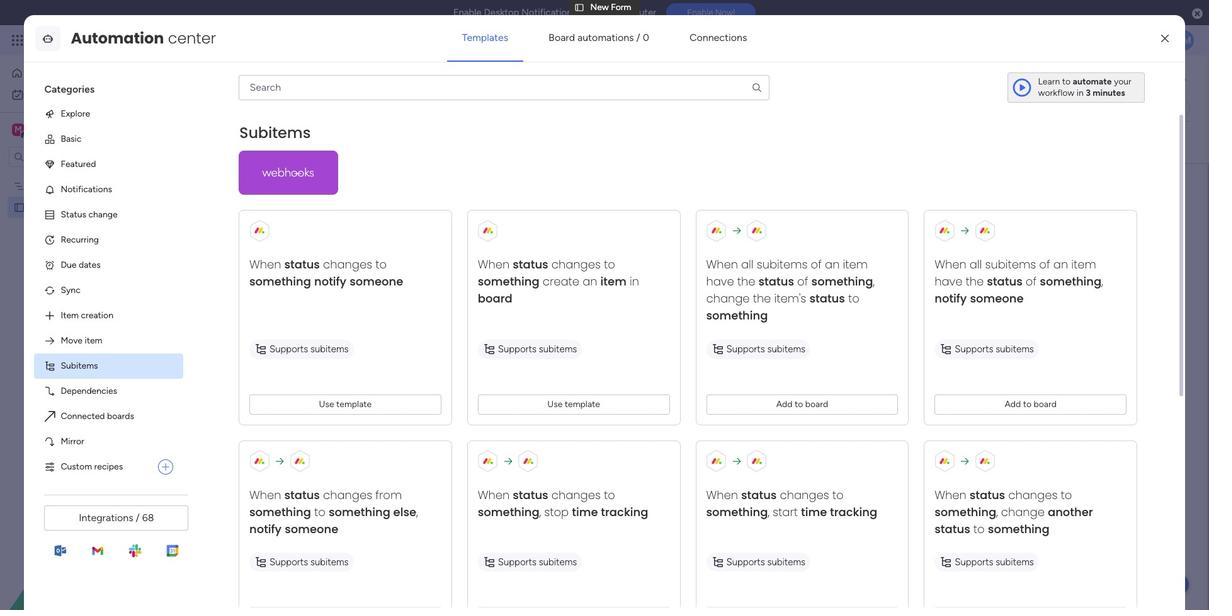 Task type: locate. For each thing, give the bounding box(es) containing it.
2 horizontal spatial new form
[[591, 2, 632, 13]]

workspace
[[54, 124, 103, 135]]

1 add to board from the left
[[777, 399, 829, 409]]

templates button
[[447, 23, 524, 53]]

/ left 68
[[136, 512, 140, 524]]

1 horizontal spatial subitems
[[240, 122, 311, 143]]

notifications
[[522, 7, 577, 18], [61, 184, 112, 195]]

of
[[812, 256, 823, 272], [1040, 256, 1051, 272], [798, 273, 809, 289], [1027, 273, 1038, 289]]

basic
[[61, 134, 82, 144]]

status for when status changes to something , change
[[971, 487, 1006, 502]]

when
[[250, 256, 282, 272], [478, 256, 510, 272], [707, 256, 739, 272], [936, 256, 967, 272], [250, 487, 282, 502], [478, 487, 510, 502], [707, 487, 739, 502], [936, 487, 967, 502]]

tracking
[[602, 504, 649, 520], [831, 504, 878, 520]]

in left '3'
[[1077, 88, 1084, 98]]

learn to automate
[[1039, 76, 1113, 87]]

due dates option
[[34, 253, 184, 278]]

supports
[[270, 343, 309, 355], [499, 343, 537, 355], [727, 343, 766, 355], [956, 343, 994, 355], [270, 556, 309, 567], [499, 556, 537, 567], [727, 556, 766, 567], [956, 556, 994, 567]]

by left building
[[645, 268, 663, 288]]

1 vertical spatial notifications
[[61, 184, 112, 195]]

2 add to board from the left
[[1006, 399, 1058, 409]]

all up status of something , notify someone
[[971, 256, 983, 272]]

enable up templates
[[453, 7, 482, 18]]

2 add from the left
[[1006, 399, 1022, 409]]

1 vertical spatial work
[[43, 89, 62, 100]]

automation
[[71, 28, 164, 48]]

the
[[738, 273, 756, 289], [967, 273, 985, 289], [754, 290, 772, 306]]

start
[[606, 268, 641, 288], [774, 504, 799, 520]]

0 horizontal spatial new form
[[30, 202, 71, 212]]

0 horizontal spatial new
[[30, 202, 48, 212]]

0 horizontal spatial work
[[43, 89, 62, 100]]

/ left 1
[[1151, 74, 1154, 84]]

new down see plans image
[[192, 65, 234, 93]]

due
[[61, 260, 77, 270]]

1 horizontal spatial time
[[802, 504, 828, 520]]

supports subitems
[[270, 343, 349, 355], [499, 343, 578, 355], [727, 343, 806, 355], [956, 343, 1035, 355], [270, 556, 349, 567], [499, 556, 578, 567], [727, 556, 806, 567], [956, 556, 1035, 567]]

0 vertical spatial new form
[[591, 2, 632, 13]]

move
[[61, 335, 83, 346]]

tracking inside when status changes to something , start time tracking
[[831, 504, 878, 520]]

enable inside enable now! button
[[688, 8, 714, 18]]

search image
[[751, 82, 763, 93]]

work right my
[[43, 89, 62, 100]]

, inside status of something , notify someone
[[1103, 273, 1104, 289]]

start inside when status changes to something , start time tracking
[[774, 504, 799, 520]]

in right let's
[[630, 273, 640, 289]]

2 vertical spatial someone
[[285, 521, 339, 537]]

changes for start
[[781, 487, 830, 502]]

new right 'public board' 'image'
[[30, 202, 48, 212]]

supports subitems for ,
[[956, 343, 1035, 355]]

2 horizontal spatial someone
[[971, 290, 1025, 306]]

an up status of something
[[826, 256, 841, 272]]

1 vertical spatial someone
[[971, 290, 1025, 306]]

new form down project
[[30, 202, 71, 212]]

new form down see plans image
[[192, 65, 290, 93]]

to inside the "when status changes to something , change"
[[1062, 487, 1073, 502]]

status inside the "when status changes to something , change"
[[971, 487, 1006, 502]]

2 all from the left
[[971, 256, 983, 272]]

my
[[29, 89, 41, 100]]

0 horizontal spatial use template button
[[250, 394, 442, 414]]

2 horizontal spatial new
[[591, 2, 609, 13]]

work for monday
[[102, 33, 124, 47]]

of inside status of something , notify someone
[[1027, 273, 1038, 289]]

work for my
[[43, 89, 62, 100]]

1 vertical spatial form
[[239, 65, 290, 93]]

0 vertical spatial notify
[[315, 273, 347, 289]]

0 horizontal spatial have
[[707, 273, 735, 289]]

0 horizontal spatial add to board button
[[707, 394, 899, 414]]

2 tracking from the left
[[831, 504, 878, 520]]

when all subitems of an item have the
[[707, 256, 869, 289], [936, 256, 1097, 289]]

item inside the when status changes   to something create an item in board
[[601, 273, 627, 289]]

supports subitems for to
[[270, 556, 349, 567]]

0 horizontal spatial add to board
[[777, 399, 829, 409]]

1 vertical spatial subitems
[[61, 360, 98, 371]]

form inside list box
[[50, 202, 71, 212]]

board automations / 0 button
[[534, 23, 665, 53]]

0 horizontal spatial change
[[89, 209, 118, 220]]

subitems down move item
[[61, 360, 98, 371]]

form right build
[[689, 316, 711, 328]]

0 vertical spatial change
[[89, 209, 118, 220]]

0 horizontal spatial add
[[777, 399, 793, 409]]

0 vertical spatial notifications
[[522, 7, 577, 18]]

use for item
[[548, 399, 563, 409]]

1 horizontal spatial enable
[[688, 8, 714, 18]]

1 horizontal spatial board
[[806, 399, 829, 409]]

add to board for notify
[[1006, 399, 1058, 409]]

notifications up 'status change'
[[61, 184, 112, 195]]

changes for something
[[324, 487, 373, 502]]

status for when status changes   to something create an item in board
[[513, 256, 549, 272]]

0 horizontal spatial time
[[573, 504, 599, 520]]

enable for enable desktop notifications on this computer
[[453, 7, 482, 18]]

an right create
[[583, 273, 598, 289]]

connections button
[[675, 23, 763, 53]]

1 horizontal spatial add to board
[[1006, 399, 1058, 409]]

/ for integrations / 68
[[136, 512, 140, 524]]

subitems for , change
[[997, 556, 1035, 567]]

your up minutes
[[1115, 76, 1132, 87]]

something inside the when status changes   to something create an item in board
[[478, 273, 540, 289]]

2 horizontal spatial /
[[1151, 74, 1154, 84]]

add to board button for notify
[[936, 394, 1128, 414]]

supports subitems for , stop
[[499, 556, 578, 567]]

notify inside the when status changes   to something notify someone
[[315, 273, 347, 289]]

1 use from the left
[[319, 399, 335, 409]]

1 horizontal spatial all
[[971, 256, 983, 272]]

1 horizontal spatial your
[[1115, 76, 1132, 87]]

changes for an
[[552, 256, 601, 272]]

1 horizontal spatial /
[[637, 31, 641, 43]]

change for status change
[[89, 209, 118, 220]]

2 horizontal spatial notify
[[936, 290, 968, 306]]

stop
[[545, 504, 569, 520]]

changes for someone
[[324, 256, 373, 272]]

status inside when status changes to something , start time tracking
[[742, 487, 778, 502]]

building
[[667, 268, 728, 288]]

an
[[826, 256, 841, 272], [1054, 256, 1069, 272], [583, 273, 598, 289]]

change
[[89, 209, 118, 220], [707, 290, 751, 306], [1002, 504, 1046, 520]]

1 vertical spatial new
[[192, 65, 234, 93]]

featured
[[61, 159, 96, 169]]

0 horizontal spatial when all subitems of an item have the
[[707, 256, 869, 289]]

monday
[[56, 33, 99, 47]]

1 vertical spatial /
[[1151, 74, 1154, 84]]

computer
[[614, 7, 657, 18]]

add to board button
[[707, 394, 899, 414], [936, 394, 1128, 414]]

template for someone
[[337, 399, 372, 409]]

0
[[643, 31, 650, 43]]

1 horizontal spatial have
[[936, 273, 963, 289]]

enable
[[453, 7, 482, 18], [688, 8, 714, 18]]

2 time from the left
[[802, 504, 828, 520]]

new form up automations
[[591, 2, 632, 13]]

work right monday
[[102, 33, 124, 47]]

when inside the when status changes   to something create an item in board
[[478, 256, 510, 272]]

1 use template from the left
[[319, 399, 372, 409]]

change up the to something
[[1002, 504, 1046, 520]]

new form
[[591, 2, 632, 13], [192, 65, 290, 93], [30, 202, 71, 212]]

1 horizontal spatial use
[[548, 399, 563, 409]]

2 vertical spatial notify
[[250, 521, 282, 537]]

status inside when status changes to something , stop time tracking
[[513, 487, 549, 502]]

time inside when status changes to something , stop time tracking
[[573, 504, 599, 520]]

when inside when status changes to something , stop time tracking
[[478, 487, 510, 502]]

mirror option
[[34, 429, 184, 454]]

2 use from the left
[[548, 399, 563, 409]]

/
[[637, 31, 641, 43], [1151, 74, 1154, 84], [136, 512, 140, 524]]

0 vertical spatial /
[[637, 31, 641, 43]]

2 vertical spatial change
[[1002, 504, 1046, 520]]

2 horizontal spatial form
[[611, 2, 632, 13]]

1 add from the left
[[777, 399, 793, 409]]

enable now! button
[[667, 3, 756, 22]]

someone inside when status changes from something to something else , notify someone
[[285, 521, 339, 537]]

item's
[[775, 290, 807, 306]]

notify
[[315, 273, 347, 289], [936, 290, 968, 306], [250, 521, 282, 537]]

1 horizontal spatial tracking
[[831, 504, 878, 520]]

changes inside when status changes to something , start time tracking
[[781, 487, 830, 502]]

status change
[[61, 209, 118, 220]]

list box
[[0, 172, 161, 388]]

else
[[394, 504, 417, 520]]

see plans image
[[209, 33, 220, 47]]

0 horizontal spatial /
[[136, 512, 140, 524]]

your
[[1115, 76, 1132, 87], [732, 268, 765, 288]]

2 vertical spatial /
[[136, 512, 140, 524]]

1 time from the left
[[573, 504, 599, 520]]

an for , change the item's
[[826, 256, 841, 272]]

form down project management
[[50, 202, 71, 212]]

status inside another status
[[936, 521, 971, 537]]

0 vertical spatial your
[[1115, 76, 1132, 87]]

use template button
[[250, 394, 442, 414], [478, 394, 670, 414]]

0 horizontal spatial board
[[478, 290, 513, 306]]

2 horizontal spatial change
[[1002, 504, 1046, 520]]

1 horizontal spatial add
[[1006, 399, 1022, 409]]

1 horizontal spatial use template
[[548, 399, 601, 409]]

0 horizontal spatial enable
[[453, 7, 482, 18]]

change down notifications option
[[89, 209, 118, 220]]

subitems for to
[[311, 556, 349, 567]]

1 horizontal spatial work
[[102, 33, 124, 47]]

1 use template button from the left
[[250, 394, 442, 414]]

to
[[1063, 76, 1071, 87], [376, 256, 387, 272], [605, 256, 616, 272], [849, 290, 860, 306], [795, 399, 804, 409], [1024, 399, 1033, 409], [605, 487, 616, 502], [833, 487, 844, 502], [1062, 487, 1073, 502], [315, 504, 326, 520], [974, 521, 986, 537]]

explore option
[[34, 101, 184, 127]]

1 all from the left
[[742, 256, 754, 272]]

0 horizontal spatial by
[[295, 136, 306, 148]]

option
[[0, 174, 161, 177]]

0 horizontal spatial notifications
[[61, 184, 112, 195]]

1 add to board button from the left
[[707, 394, 899, 414]]

subitems inside subitems option
[[61, 360, 98, 371]]

changes inside the when status changes   to something notify someone
[[324, 256, 373, 272]]

add
[[777, 399, 793, 409], [1006, 399, 1022, 409]]

basic option
[[34, 127, 184, 152]]

this
[[594, 7, 611, 18]]

, inside when status changes from something to something else , notify someone
[[417, 504, 419, 520]]

tracking for when status changes to something , stop time tracking
[[602, 504, 649, 520]]

0 horizontal spatial someone
[[285, 521, 339, 537]]

project management
[[30, 180, 112, 191]]

1 vertical spatial notify
[[936, 290, 968, 306]]

custom recipes option
[[34, 454, 153, 479]]

another
[[1049, 504, 1094, 520]]

0 vertical spatial form
[[769, 268, 804, 288]]

1 vertical spatial in
[[630, 273, 640, 289]]

status inside the when status changes   to something create an item in board
[[513, 256, 549, 272]]

changes inside the when status changes   to something create an item in board
[[552, 256, 601, 272]]

changes inside when status changes from something to something else , notify someone
[[324, 487, 373, 502]]

to inside status to something
[[849, 290, 860, 306]]

subitems for , change the item's
[[768, 343, 806, 355]]

1 horizontal spatial use template button
[[478, 394, 670, 414]]

board for notify
[[1035, 399, 1058, 409]]

in inside your workflow in
[[1077, 88, 1084, 98]]

home option
[[8, 63, 153, 83]]

0 horizontal spatial use template
[[319, 399, 372, 409]]

1 have from the left
[[707, 273, 735, 289]]

status change option
[[34, 202, 184, 227]]

subitems
[[758, 256, 808, 272], [986, 256, 1037, 272], [311, 343, 349, 355], [539, 343, 578, 355], [768, 343, 806, 355], [997, 343, 1035, 355], [311, 556, 349, 567], [539, 556, 578, 567], [768, 556, 806, 567], [997, 556, 1035, 567]]

2 use template button from the left
[[478, 394, 670, 414]]

in
[[1077, 88, 1084, 98], [630, 273, 640, 289]]

changes inside the "when status changes to something , change"
[[1009, 487, 1059, 502]]

supports subitems for , change
[[956, 556, 1035, 567]]

0 horizontal spatial form
[[50, 202, 71, 212]]

0 horizontal spatial form
[[689, 316, 711, 328]]

by right powered
[[295, 136, 306, 148]]

have for notify
[[936, 273, 963, 289]]

dates
[[79, 260, 101, 270]]

1 horizontal spatial an
[[826, 256, 841, 272]]

move item option
[[34, 328, 184, 353]]

enable now!
[[688, 8, 736, 18]]

1 horizontal spatial template
[[565, 399, 601, 409]]

2 when all subitems of an item have the from the left
[[936, 256, 1097, 289]]

1 template from the left
[[337, 399, 372, 409]]

invite / 1 button
[[1103, 69, 1166, 89]]

2 add to board button from the left
[[936, 394, 1128, 414]]

0 vertical spatial by
[[295, 136, 306, 148]]

changes
[[324, 256, 373, 272], [552, 256, 601, 272], [324, 487, 373, 502], [552, 487, 601, 502], [781, 487, 830, 502], [1009, 487, 1059, 502]]

an up status of something , notify someone
[[1054, 256, 1069, 272]]

invite / 1
[[1127, 74, 1160, 84]]

status for another status
[[936, 521, 971, 537]]

1 horizontal spatial in
[[1077, 88, 1084, 98]]

status
[[285, 256, 320, 272], [513, 256, 549, 272], [759, 273, 795, 289], [988, 273, 1024, 289], [810, 290, 846, 306], [285, 487, 320, 502], [513, 487, 549, 502], [742, 487, 778, 502], [971, 487, 1006, 502], [936, 521, 971, 537]]

time for , start
[[802, 504, 828, 520]]

work inside option
[[43, 89, 62, 100]]

2 horizontal spatial board
[[1035, 399, 1058, 409]]

board automations / 0
[[549, 31, 650, 43]]

0 horizontal spatial template
[[337, 399, 372, 409]]

integrate
[[987, 103, 1023, 113]]

recipes
[[94, 461, 123, 472]]

templates
[[462, 31, 509, 43]]

automate
[[1115, 103, 1154, 113]]

something inside the when status changes   to something notify someone
[[250, 273, 312, 289]]

2 template from the left
[[565, 399, 601, 409]]

subitems down show board description icon
[[240, 122, 311, 143]]

my work option
[[8, 84, 153, 105]]

0 horizontal spatial use
[[319, 399, 335, 409]]

change inside ", change the item's"
[[707, 290, 751, 306]]

/ inside button
[[1151, 74, 1154, 84]]

2 use template from the left
[[548, 399, 601, 409]]

0 vertical spatial someone
[[350, 273, 404, 289]]

1 horizontal spatial someone
[[350, 273, 404, 289]]

supports for , change the item's
[[727, 343, 766, 355]]

0 horizontal spatial in
[[630, 273, 640, 289]]

1 vertical spatial your
[[732, 268, 765, 288]]

1 horizontal spatial add to board button
[[936, 394, 1128, 414]]

0 vertical spatial work
[[102, 33, 124, 47]]

1 horizontal spatial change
[[707, 290, 751, 306]]

2 vertical spatial new form
[[30, 202, 71, 212]]

all for notify
[[971, 256, 983, 272]]

workflow
[[1039, 88, 1075, 98]]

time for , stop
[[573, 504, 599, 520]]

on
[[579, 7, 592, 18]]

/ left "0"
[[637, 31, 641, 43]]

time
[[573, 504, 599, 520], [802, 504, 828, 520]]

/ inside button
[[136, 512, 140, 524]]

add for status
[[777, 399, 793, 409]]

when inside the when status changes   to something notify someone
[[250, 256, 282, 272]]

0 horizontal spatial subitems
[[61, 360, 98, 371]]

None search field
[[239, 75, 770, 100]]

someone inside status of something , notify someone
[[971, 290, 1025, 306]]

change inside option
[[89, 209, 118, 220]]

let's start by building your form
[[571, 268, 804, 288]]

/ inside button
[[637, 31, 641, 43]]

all
[[742, 256, 754, 272], [971, 256, 983, 272]]

1 tracking from the left
[[602, 504, 649, 520]]

in inside the when status changes   to something create an item in board
[[630, 273, 640, 289]]

tracking inside when status changes to something , stop time tracking
[[602, 504, 649, 520]]

new up the board automations / 0
[[591, 2, 609, 13]]

collapse board header image
[[1178, 103, 1188, 113]]

when inside when status changes to something , start time tracking
[[707, 487, 739, 502]]

1 when all subitems of an item have the from the left
[[707, 256, 869, 289]]

status inside when status changes from something to something else , notify someone
[[285, 487, 320, 502]]

your inside your workflow in
[[1115, 76, 1132, 87]]

notifications up board
[[522, 7, 577, 18]]

all up ", change the item's"
[[742, 256, 754, 272]]

changes inside when status changes to something , stop time tracking
[[552, 487, 601, 502]]

from
[[376, 487, 402, 502]]

integrations
[[79, 512, 133, 524]]

use
[[319, 399, 335, 409], [548, 399, 563, 409]]

0 vertical spatial start
[[606, 268, 641, 288]]

featured option
[[34, 152, 184, 177]]

your up status to something
[[732, 268, 765, 288]]

0 vertical spatial in
[[1077, 88, 1084, 98]]

1 vertical spatial new form
[[192, 65, 290, 93]]

2 vertical spatial new
[[30, 202, 48, 212]]

1 horizontal spatial by
[[645, 268, 663, 288]]

categories heading
[[34, 72, 184, 101]]

2 have from the left
[[936, 273, 963, 289]]

template for item
[[565, 399, 601, 409]]

0 vertical spatial form
[[611, 2, 632, 13]]

, inside the "when status changes to something , change"
[[997, 504, 999, 520]]

enable left now!
[[688, 8, 714, 18]]

status for when status changes to something , start time tracking
[[742, 487, 778, 502]]

recurring option
[[34, 227, 184, 253]]

1 horizontal spatial new form
[[192, 65, 290, 93]]

when inside the "when status changes to something , change"
[[936, 487, 967, 502]]

change down building
[[707, 290, 751, 306]]

tracking for when status changes to something , start time tracking
[[831, 504, 878, 520]]

board
[[478, 290, 513, 306], [806, 399, 829, 409], [1035, 399, 1058, 409]]

the for notify
[[967, 273, 985, 289]]

1 horizontal spatial start
[[774, 504, 799, 520]]

1 vertical spatial by
[[645, 268, 663, 288]]

new form inside list box
[[30, 202, 71, 212]]

when all subitems of an item have the for notify
[[936, 256, 1097, 289]]

2 vertical spatial form
[[50, 202, 71, 212]]

form up item's
[[769, 268, 804, 288]]

have
[[707, 273, 735, 289], [936, 273, 963, 289]]

1 horizontal spatial when all subitems of an item have the
[[936, 256, 1097, 289]]

an inside the when status changes   to something create an item in board
[[583, 273, 598, 289]]

0 horizontal spatial an
[[583, 273, 598, 289]]

status inside the when status changes   to something notify someone
[[285, 256, 320, 272]]

1 vertical spatial change
[[707, 290, 751, 306]]

jeremy miller image
[[1175, 30, 1195, 50]]

supports for , start
[[727, 556, 766, 567]]

changes for stop
[[552, 487, 601, 502]]

1 vertical spatial form
[[689, 316, 711, 328]]

new
[[591, 2, 609, 13], [192, 65, 234, 93], [30, 202, 48, 212]]

time inside when status changes to something , start time tracking
[[802, 504, 828, 520]]

item
[[61, 310, 79, 321]]

form left show board description icon
[[239, 65, 290, 93]]

Search for a column type search field
[[239, 75, 770, 100]]

supports for , stop
[[499, 556, 537, 567]]

select product image
[[11, 34, 24, 47]]

supports subitems for create an
[[499, 343, 578, 355]]

0 horizontal spatial notify
[[250, 521, 282, 537]]

form right this
[[611, 2, 632, 13]]

2 horizontal spatial an
[[1054, 256, 1069, 272]]

0 horizontal spatial all
[[742, 256, 754, 272]]

1 horizontal spatial form
[[769, 268, 804, 288]]

, inside when status changes to something , start time tracking
[[769, 504, 770, 520]]



Task type: describe. For each thing, give the bounding box(es) containing it.
0 horizontal spatial your
[[732, 268, 765, 288]]

use for someone
[[319, 399, 335, 409]]

center
[[168, 28, 216, 48]]

minutes
[[1094, 88, 1126, 98]]

change for , change the item's
[[707, 290, 751, 306]]

categories
[[44, 83, 95, 95]]

subitems option
[[34, 353, 184, 379]]

supports for to
[[270, 556, 309, 567]]

invite
[[1127, 74, 1149, 84]]

/ for invite / 1
[[1151, 74, 1154, 84]]

status inside status to something
[[810, 290, 846, 306]]

add to board button for status
[[707, 394, 899, 414]]

use template for someone
[[319, 399, 372, 409]]

boards
[[107, 411, 134, 422]]

another status
[[936, 504, 1094, 537]]

New Form field
[[188, 65, 293, 93]]

automate button
[[1092, 98, 1160, 118]]

an for ,
[[1054, 256, 1069, 272]]

status of something , notify someone
[[936, 273, 1104, 306]]

1 horizontal spatial form
[[239, 65, 290, 93]]

to inside when status changes to something , start time tracking
[[833, 487, 844, 502]]

when status changes to something , start time tracking
[[707, 487, 878, 520]]

something inside the "when status changes to something , change"
[[936, 504, 997, 520]]

subitems for ,
[[997, 343, 1035, 355]]

to inside when status changes from something to something else , notify someone
[[315, 504, 326, 520]]

Search in workspace field
[[26, 150, 105, 164]]

sync
[[61, 285, 81, 295]]

creation
[[81, 310, 113, 321]]

use template button for someone
[[250, 394, 442, 414]]

move item
[[61, 335, 102, 346]]

workspace selection element
[[12, 122, 105, 139]]

0 vertical spatial new
[[591, 2, 609, 13]]

status inside status of something , notify someone
[[988, 273, 1024, 289]]

my work link
[[8, 84, 153, 105]]

notifications inside option
[[61, 184, 112, 195]]

connections
[[690, 31, 748, 43]]

activity
[[1044, 74, 1074, 84]]

status for when status changes from something to something else , notify someone
[[285, 487, 320, 502]]

someone inside the when status changes   to something notify someone
[[350, 273, 404, 289]]

add for notify
[[1006, 399, 1022, 409]]

when status changes to something , change
[[936, 487, 1073, 520]]

something inside status of something , notify someone
[[1041, 273, 1103, 289]]

subitems for , start
[[768, 556, 806, 567]]

workspace image
[[12, 123, 25, 137]]

notifications option
[[34, 177, 184, 202]]

3 minutes
[[1087, 88, 1126, 98]]

supports for ,
[[956, 343, 994, 355]]

, change the item's
[[707, 273, 876, 306]]

3
[[1087, 88, 1091, 98]]

1 horizontal spatial new
[[192, 65, 234, 93]]

show board description image
[[299, 73, 314, 86]]

create
[[543, 273, 580, 289]]

home link
[[8, 63, 153, 83]]

supports for create an
[[499, 343, 537, 355]]

integrations / 68
[[79, 512, 154, 524]]

use template button for item
[[478, 394, 670, 414]]

something inside when status changes to something , stop time tracking
[[478, 504, 540, 520]]

item creation
[[61, 310, 113, 321]]

desktop
[[484, 7, 520, 18]]

enable for enable now!
[[688, 8, 714, 18]]

1
[[1156, 74, 1160, 84]]

form inside button
[[689, 316, 711, 328]]

automation center
[[71, 28, 216, 48]]

all for status
[[742, 256, 754, 272]]

build form
[[665, 316, 711, 328]]

board for status
[[806, 399, 829, 409]]

powered
[[253, 136, 292, 148]]

when status changes   to something notify someone
[[250, 256, 404, 289]]

home
[[28, 67, 52, 78]]

sync option
[[34, 278, 184, 303]]

automate
[[1073, 76, 1113, 87]]

use template for item
[[548, 399, 601, 409]]

explore
[[61, 108, 90, 119]]

subitems for , stop
[[539, 556, 578, 567]]

, inside when status changes to something , stop time tracking
[[540, 504, 542, 520]]

status to something
[[707, 290, 860, 323]]

item creation option
[[34, 303, 184, 328]]

powered by
[[253, 136, 306, 148]]

the inside ", change the item's"
[[754, 290, 772, 306]]

change inside the "when status changes to something , change"
[[1002, 504, 1046, 520]]

add to favorites image
[[320, 73, 333, 85]]

activity button
[[1039, 69, 1098, 89]]

integrate button
[[965, 95, 1087, 122]]

connected
[[61, 411, 105, 422]]

board inside the when status changes   to something create an item in board
[[478, 290, 513, 306]]

something inside when status changes to something , start time tracking
[[707, 504, 769, 520]]

board
[[549, 31, 575, 43]]

lottie animation element
[[0, 483, 161, 610]]

the for status
[[738, 273, 756, 289]]

build form button
[[655, 310, 721, 335]]

my work
[[29, 89, 62, 100]]

to inside the when status changes   to something create an item in board
[[605, 256, 616, 272]]

0 horizontal spatial start
[[606, 268, 641, 288]]

when status changes to something , stop time tracking
[[478, 487, 649, 520]]

something inside status to something
[[707, 307, 769, 323]]

notify inside status of something , notify someone
[[936, 290, 968, 306]]

public board image
[[13, 201, 25, 213]]

to something
[[971, 521, 1051, 537]]

help
[[1156, 578, 1179, 591]]

management
[[127, 33, 196, 47]]

learn
[[1039, 76, 1061, 87]]

68
[[142, 512, 154, 524]]

new inside list box
[[30, 202, 48, 212]]

mirror
[[61, 436, 84, 447]]

dependencies
[[61, 386, 117, 396]]

management
[[60, 180, 112, 191]]

main workspace
[[29, 124, 103, 135]]

to inside when status changes to something , stop time tracking
[[605, 487, 616, 502]]

0 vertical spatial subitems
[[240, 122, 311, 143]]

to inside the when status changes   to something notify someone
[[376, 256, 387, 272]]

item inside move item option
[[85, 335, 102, 346]]

custom
[[61, 461, 92, 472]]

main
[[29, 124, 51, 135]]

supports subitems for , change the item's
[[727, 343, 806, 355]]

automations
[[578, 31, 634, 43]]

your workflow in
[[1039, 76, 1132, 98]]

monday work management
[[56, 33, 196, 47]]

when all subitems of an item have the for status
[[707, 256, 869, 289]]

status for when status changes   to something notify someone
[[285, 256, 320, 272]]

due dates
[[61, 260, 101, 270]]

notify inside when status changes from something to something else , notify someone
[[250, 521, 282, 537]]

changes for change
[[1009, 487, 1059, 502]]

custom recipes
[[61, 461, 123, 472]]

, inside ", change the item's"
[[874, 273, 876, 289]]

subitems for create an
[[539, 343, 578, 355]]

categories list box
[[34, 72, 194, 479]]

when status changes from something to something else , notify someone
[[250, 487, 419, 537]]

connected boards option
[[34, 404, 184, 429]]

status for when status changes to something , stop time tracking
[[513, 487, 549, 502]]

status of something
[[759, 273, 874, 289]]

when status changes   to something create an item in board
[[478, 256, 640, 306]]

m
[[15, 124, 22, 135]]

now!
[[716, 8, 736, 18]]

dapulse close image
[[1193, 8, 1204, 20]]

list box containing project management
[[0, 172, 161, 388]]

enable desktop notifications on this computer
[[453, 7, 657, 18]]

recurring
[[61, 234, 99, 245]]

supports subitems for , start
[[727, 556, 806, 567]]

add to board for status
[[777, 399, 829, 409]]

dependencies option
[[34, 379, 184, 404]]

lottie animation image
[[0, 483, 161, 610]]

project
[[30, 180, 58, 191]]

status
[[61, 209, 86, 220]]

let's
[[571, 268, 602, 288]]

connected boards
[[61, 411, 134, 422]]

workforms logo image
[[311, 132, 382, 152]]

supports for , change
[[956, 556, 994, 567]]

have for status
[[707, 273, 735, 289]]

when inside when status changes from something to something else , notify someone
[[250, 487, 282, 502]]



Task type: vqa. For each thing, say whether or not it's contained in the screenshot.
"Created"
no



